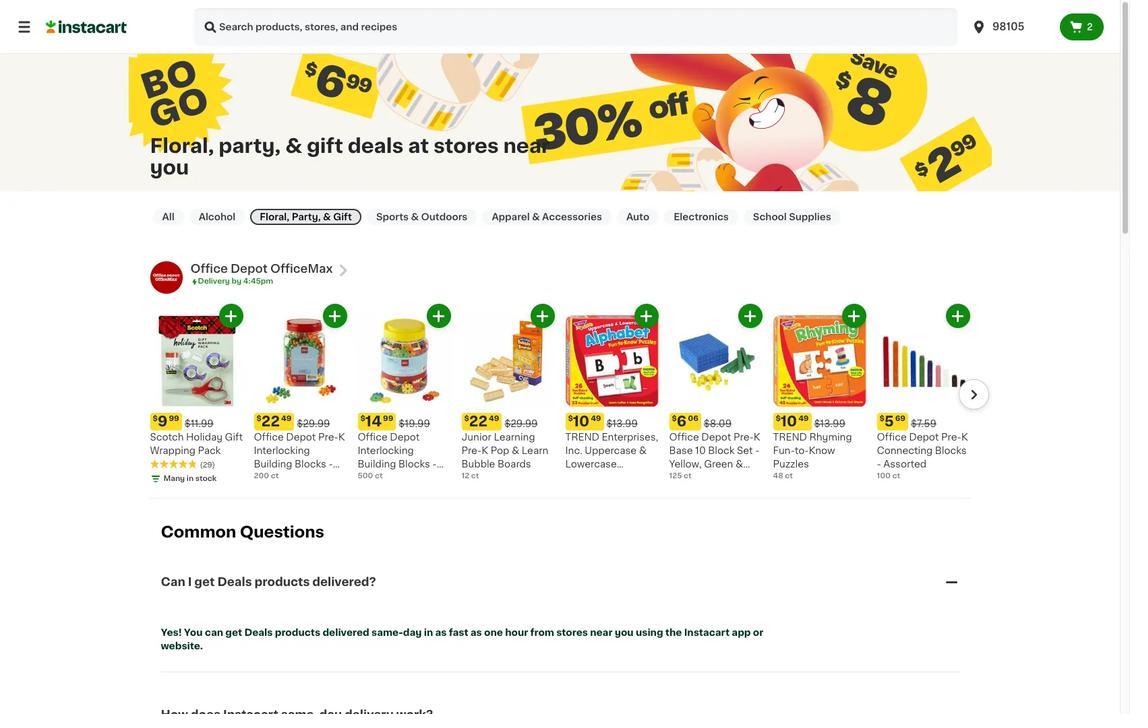 Task type: locate. For each thing, give the bounding box(es) containing it.
blocks
[[935, 447, 967, 456], [295, 460, 326, 470], [399, 460, 430, 470]]

1 vertical spatial in
[[424, 628, 433, 638]]

deals inside yes! you can get deals products delivered same-day in as fast as one hour from stores near you using the instacart app or website.
[[244, 628, 273, 638]]

1 trend from the left
[[565, 433, 600, 443]]

1 vertical spatial fun-
[[611, 474, 632, 483]]

$19.99
[[399, 420, 430, 429]]

scotch
[[150, 433, 184, 443]]

in left stock
[[187, 476, 194, 483]]

0 vertical spatial products
[[255, 577, 310, 588]]

0 horizontal spatial $10.49 original price: $13.99 element
[[565, 414, 659, 431]]

office depot interlocking building blocks - assorted colors
[[358, 433, 437, 483]]

you inside yes! you can get deals products delivered same-day in as fast as one hour from stores near you using the instacart app or website.
[[615, 628, 634, 638]]

lowercase
[[565, 460, 617, 470]]

2 $10.49 original price: $13.99 element from the left
[[773, 414, 866, 431]]

building
[[254, 460, 292, 470], [358, 460, 396, 470]]

0 horizontal spatial trend
[[565, 433, 600, 443]]

1 horizontal spatial $ 10 49
[[776, 415, 809, 429]]

1 22 from the left
[[262, 415, 280, 429]]

2 add image from the left
[[430, 308, 447, 325]]

$ for scotch holiday gift wrapping pack
[[153, 416, 158, 423]]

2 add image from the left
[[534, 308, 551, 325]]

add image for trend enterprises, inc. uppercase & lowercase alphabet fun-to- know puzzles for ages 3 & up
[[638, 308, 655, 325]]

0 vertical spatial you
[[150, 158, 189, 177]]

1 ct from the left
[[271, 473, 279, 480]]

1 horizontal spatial as
[[471, 628, 482, 638]]

1 add image from the left
[[223, 308, 239, 325]]

0 horizontal spatial know
[[565, 487, 592, 497]]

2 button
[[1060, 13, 1104, 40]]

$ 9 99
[[153, 415, 179, 429]]

ct right 200
[[271, 473, 279, 480]]

0 vertical spatial fun-
[[773, 447, 795, 456]]

fun- up up
[[611, 474, 632, 483]]

0 horizontal spatial $13.99
[[607, 420, 638, 429]]

know up ages
[[565, 487, 592, 497]]

1 horizontal spatial near
[[590, 628, 613, 638]]

1 vertical spatial floral,
[[260, 212, 289, 222]]

holiday
[[186, 433, 223, 443]]

&
[[285, 136, 302, 156], [323, 212, 331, 222], [411, 212, 419, 222], [532, 212, 540, 222], [512, 447, 519, 456], [639, 447, 647, 456], [736, 460, 743, 470], [601, 501, 608, 510]]

2 49 from the left
[[489, 416, 499, 423]]

1 horizontal spatial building
[[358, 460, 396, 470]]

$ left 06
[[672, 416, 677, 423]]

interlocking up 500 ct
[[358, 447, 414, 456]]

1 horizontal spatial add image
[[534, 308, 551, 325]]

& left the gift
[[285, 136, 302, 156]]

0 horizontal spatial 10
[[573, 415, 590, 429]]

$22.49 original price: $29.99 element
[[254, 414, 347, 431], [462, 414, 555, 431]]

4 $ from the left
[[464, 416, 469, 423]]

0 horizontal spatial stores
[[434, 136, 499, 156]]

trend rhyming fun-to-know puzzles 48 ct
[[773, 433, 852, 480]]

depot inside the "office depot pre-k connecting blocks - assorted 100 ct"
[[909, 433, 939, 443]]

2 98105 button from the left
[[971, 8, 1052, 46]]

3 product group from the left
[[358, 304, 451, 483]]

depot inside office depot interlocking building blocks - assorted colors
[[390, 433, 420, 443]]

99 inside $ 14 99
[[383, 416, 393, 423]]

deals right "i"
[[217, 577, 252, 588]]

get right can
[[225, 628, 242, 638]]

0 horizontal spatial blocks
[[295, 460, 326, 470]]

4 product group from the left
[[462, 304, 555, 482]]

1 horizontal spatial you
[[615, 628, 634, 638]]

using
[[636, 628, 663, 638]]

1 horizontal spatial assorted
[[358, 474, 401, 483]]

in inside the product group
[[187, 476, 194, 483]]

2 $22.49 original price: $29.99 element from the left
[[462, 414, 555, 431]]

trend inside trend rhyming fun-to-know puzzles 48 ct
[[773, 433, 807, 443]]

0 vertical spatial stores
[[434, 136, 499, 156]]

0 horizontal spatial $29.99
[[297, 420, 330, 429]]

$ up inc. on the right of page
[[568, 416, 573, 423]]

$10.49 original price: $13.99 element up rhyming
[[773, 414, 866, 431]]

common
[[161, 526, 236, 541]]

1 49 from the left
[[281, 416, 292, 423]]

deals
[[348, 136, 404, 156]]

$13.99 up the enterprises,
[[607, 420, 638, 429]]

$ 10 49 up trend rhyming fun-to-know puzzles 48 ct
[[776, 415, 809, 429]]

trend inside trend enterprises, inc. uppercase & lowercase alphabet fun-to- know puzzles for ages 3 & up
[[565, 433, 600, 443]]

0 horizontal spatial as
[[435, 628, 447, 638]]

deals right can
[[244, 628, 273, 638]]

as
[[435, 628, 447, 638], [471, 628, 482, 638]]

2 99 from the left
[[383, 416, 393, 423]]

$ up office depot interlocking building blocks - assorted colors
[[360, 416, 365, 423]]

assorted left "colors" on the bottom of page
[[358, 474, 401, 483]]

7 $ from the left
[[776, 416, 781, 423]]

1 horizontal spatial $29.99
[[505, 420, 538, 429]]

2 trend from the left
[[773, 433, 807, 443]]

products down questions
[[255, 577, 310, 588]]

depot inside the $ 6 06 $8.09 office depot pre-k base 10 block set - yellow, green & blue
[[702, 433, 731, 443]]

fun- up 48
[[773, 447, 795, 456]]

office up delivery
[[191, 264, 228, 274]]

office down 14
[[358, 433, 388, 443]]

$29.99 inside "$22.49 original price: $29.99" 'element'
[[505, 420, 538, 429]]

office inside the "office depot pre-k connecting blocks - assorted 100 ct"
[[877, 433, 907, 443]]

1 vertical spatial get
[[225, 628, 242, 638]]

2 horizontal spatial add image
[[742, 308, 759, 325]]

pre- inside junior learning pre-k pop & learn bubble boards 12 ct
[[462, 447, 482, 456]]

3 add image from the left
[[742, 308, 759, 325]]

all
[[162, 212, 174, 222]]

0 horizontal spatial $22.49 original price: $29.99 element
[[254, 414, 347, 431]]

interlocking up 200 ct
[[254, 447, 310, 456]]

0 horizontal spatial 99
[[169, 416, 179, 423]]

& inside the $ 6 06 $8.09 office depot pre-k base 10 block set - yellow, green & blue
[[736, 460, 743, 470]]

fun- inside trend enterprises, inc. uppercase & lowercase alphabet fun-to- know puzzles for ages 3 & up
[[611, 474, 632, 483]]

0 horizontal spatial you
[[150, 158, 189, 177]]

& right party,
[[323, 212, 331, 222]]

$ 10 49 for trend rhyming fun-to-know puzzles
[[776, 415, 809, 429]]

floral, party, & gift
[[260, 212, 352, 222]]

to- inside trend rhyming fun-to-know puzzles 48 ct
[[795, 447, 809, 456]]

1 99 from the left
[[169, 416, 179, 423]]

1 product group from the left
[[150, 304, 243, 485]]

0 vertical spatial gift
[[333, 212, 352, 222]]

many in stock
[[164, 476, 217, 483]]

0 horizontal spatial assorted
[[254, 474, 297, 483]]

0 vertical spatial in
[[187, 476, 194, 483]]

1 $10.49 original price: $13.99 element from the left
[[565, 414, 659, 431]]

22 inside 'element'
[[469, 415, 488, 429]]

1 horizontal spatial blocks
[[399, 460, 430, 470]]

assorted up questions
[[254, 474, 297, 483]]

1 horizontal spatial fun-
[[773, 447, 795, 456]]

0 horizontal spatial to-
[[632, 474, 647, 483]]

blocks inside office depot interlocking building blocks - assorted colors
[[399, 460, 430, 470]]

98105
[[993, 22, 1025, 32]]

sports & outdoors link
[[367, 209, 477, 225]]

0 horizontal spatial add image
[[326, 308, 343, 325]]

1 interlocking from the left
[[254, 447, 310, 456]]

ct right 100
[[893, 473, 900, 480]]

green
[[704, 460, 733, 470]]

add image
[[326, 308, 343, 325], [534, 308, 551, 325], [742, 308, 759, 325]]

99 right 9
[[169, 416, 179, 423]]

& down set
[[736, 460, 743, 470]]

know down rhyming
[[809, 447, 835, 456]]

can
[[205, 628, 223, 638]]

delivered?
[[312, 577, 376, 588]]

ct down yellow,
[[684, 473, 692, 480]]

instacart
[[684, 628, 730, 638]]

$ up trend rhyming fun-to-know puzzles 48 ct
[[776, 416, 781, 423]]

puzzles up 48
[[773, 460, 809, 470]]

$ 14 99
[[360, 415, 393, 429]]

2
[[1087, 22, 1093, 32]]

$ inside $ 14 99
[[360, 416, 365, 423]]

ct right 12
[[471, 473, 479, 480]]

1 vertical spatial you
[[615, 628, 634, 638]]

1 building from the left
[[254, 460, 292, 470]]

$22.49 original price: $29.99 element for 22
[[254, 414, 347, 431]]

1 $ from the left
[[153, 416, 158, 423]]

1 horizontal spatial to-
[[795, 447, 809, 456]]

1 horizontal spatial stores
[[556, 628, 588, 638]]

0 horizontal spatial puzzles
[[594, 487, 630, 497]]

1 $22.49 original price: $29.99 element from the left
[[254, 414, 347, 431]]

22 up junior
[[469, 415, 488, 429]]

floral, inside floral, party, & gift link
[[260, 212, 289, 222]]

1 horizontal spatial get
[[225, 628, 242, 638]]

06
[[688, 416, 699, 423]]

k
[[338, 433, 345, 443], [754, 433, 760, 443], [962, 433, 968, 443], [482, 447, 488, 456]]

can
[[161, 577, 185, 588]]

200
[[254, 473, 269, 480]]

1 horizontal spatial 99
[[383, 416, 393, 423]]

in right day at the left bottom
[[424, 628, 433, 638]]

$ for trend rhyming fun-to-know puzzles
[[776, 416, 781, 423]]

depot for office depot pre-k connecting blocks - assorted 100 ct
[[909, 433, 939, 443]]

49
[[281, 416, 292, 423], [489, 416, 499, 423], [591, 416, 601, 423], [799, 416, 809, 423]]

$22.49 original price: $29.99 element up learning at the left bottom of the page
[[462, 414, 555, 431]]

6 product group from the left
[[669, 304, 762, 483]]

0 horizontal spatial $ 10 49
[[568, 415, 601, 429]]

2 22 from the left
[[469, 415, 488, 429]]

99 inside $ 9 99
[[169, 416, 179, 423]]

hour
[[505, 628, 528, 638]]

block
[[708, 447, 735, 456]]

4 49 from the left
[[799, 416, 809, 423]]

2 $13.99 from the left
[[814, 420, 846, 429]]

$ inside $ 22 49
[[464, 416, 469, 423]]

2 $29.99 from the left
[[505, 420, 538, 429]]

near
[[503, 136, 550, 156], [590, 628, 613, 638]]

1 horizontal spatial floral,
[[260, 212, 289, 222]]

get right "i"
[[194, 577, 215, 588]]

125 ct
[[669, 473, 692, 480]]

0 horizontal spatial interlocking
[[254, 447, 310, 456]]

$ inside the $ 6 06 $8.09 office depot pre-k base 10 block set - yellow, green & blue
[[672, 416, 677, 423]]

office depot officemax image
[[150, 262, 182, 294]]

pre-
[[318, 433, 338, 443], [734, 433, 754, 443], [941, 433, 962, 443], [462, 447, 482, 456]]

1 vertical spatial products
[[275, 628, 320, 638]]

puzzles up up
[[594, 487, 630, 497]]

200 ct
[[254, 473, 279, 480]]

8 product group from the left
[[877, 304, 970, 482]]

1 vertical spatial stores
[[556, 628, 588, 638]]

10 right base
[[695, 447, 706, 456]]

office inside office depot interlocking building blocks - assorted colors
[[358, 433, 388, 443]]

1 horizontal spatial 10
[[695, 447, 706, 456]]

2 horizontal spatial blocks
[[935, 447, 967, 456]]

3 49 from the left
[[591, 416, 601, 423]]

add image for office depot interlocking building blocks - assorted colors
[[430, 308, 447, 325]]

2 $ 10 49 from the left
[[776, 415, 809, 429]]

0 vertical spatial to-
[[795, 447, 809, 456]]

1 horizontal spatial puzzles
[[773, 460, 809, 470]]

1 horizontal spatial trend
[[773, 433, 807, 443]]

1 horizontal spatial interlocking
[[358, 447, 414, 456]]

instacart logo image
[[46, 19, 127, 35]]

1 horizontal spatial $13.99
[[814, 420, 846, 429]]

gift
[[333, 212, 352, 222], [225, 433, 243, 443]]

$22.49 original price: $29.99 element up 200 ct
[[254, 414, 347, 431]]

trend
[[565, 433, 600, 443], [773, 433, 807, 443]]

& down learning at the left bottom of the page
[[512, 447, 519, 456]]

stores right at
[[434, 136, 499, 156]]

49 for trend enterprises, inc. uppercase & lowercase alphabet fun-to- know puzzles for ages 3 & up
[[591, 416, 601, 423]]

assorted inside $ 22 49 $29.99 office depot pre-k interlocking building blocks - assorted
[[254, 474, 297, 483]]

building up 200 ct
[[254, 460, 292, 470]]

$10.49 original price: $13.99 element up the enterprises,
[[565, 414, 659, 431]]

0 horizontal spatial get
[[194, 577, 215, 588]]

assorted inside the "office depot pre-k connecting blocks - assorted 100 ct"
[[884, 460, 927, 470]]

10
[[573, 415, 590, 429], [781, 415, 797, 429], [695, 447, 706, 456]]

4 ct from the left
[[684, 473, 692, 480]]

2 $ from the left
[[257, 416, 262, 423]]

0 vertical spatial near
[[503, 136, 550, 156]]

get
[[194, 577, 215, 588], [225, 628, 242, 638]]

1 $ 10 49 from the left
[[568, 415, 601, 429]]

0 horizontal spatial building
[[254, 460, 292, 470]]

learn
[[522, 447, 548, 456]]

$ 22 49
[[464, 415, 499, 429]]

1 vertical spatial puzzles
[[594, 487, 630, 497]]

assorted down the connecting
[[884, 460, 927, 470]]

depot
[[231, 264, 268, 274], [286, 433, 316, 443], [390, 433, 420, 443], [702, 433, 731, 443], [909, 433, 939, 443]]

4:45pm
[[243, 278, 273, 285]]

22 inside $ 22 49 $29.99 office depot pre-k interlocking building blocks - assorted
[[262, 415, 280, 429]]

stores right from
[[556, 628, 588, 638]]

school supplies
[[753, 212, 831, 222]]

all link
[[153, 209, 184, 225]]

to- inside trend enterprises, inc. uppercase & lowercase alphabet fun-to- know puzzles for ages 3 & up
[[632, 474, 647, 483]]

0 horizontal spatial fun-
[[611, 474, 632, 483]]

as left "one"
[[471, 628, 482, 638]]

3 $ from the left
[[360, 416, 365, 423]]

99 right 14
[[383, 416, 393, 423]]

to- up for
[[632, 474, 647, 483]]

bubble
[[462, 460, 495, 470]]

one
[[484, 628, 503, 638]]

office inside the $ 6 06 $8.09 office depot pre-k base 10 block set - yellow, green & blue
[[669, 433, 699, 443]]

deals
[[217, 577, 252, 588], [244, 628, 273, 638]]

you
[[184, 628, 203, 638]]

22 up 200 ct
[[262, 415, 280, 429]]

3 ct from the left
[[471, 473, 479, 480]]

0 horizontal spatial 22
[[262, 415, 280, 429]]

$13.99 up rhyming
[[814, 420, 846, 429]]

10 for trend enterprises, inc. uppercase & lowercase alphabet fun-to- know puzzles for ages 3 & up
[[573, 415, 590, 429]]

$22.49 original price: $29.99 element for learning
[[462, 414, 555, 431]]

0 vertical spatial deals
[[217, 577, 252, 588]]

6 ct from the left
[[893, 473, 900, 480]]

floral, inside floral, party, & gift deals at stores near you
[[150, 136, 214, 156]]

floral, for floral, party, & gift deals at stores near you
[[150, 136, 214, 156]]

at
[[408, 136, 429, 156]]

add image
[[223, 308, 239, 325], [430, 308, 447, 325], [638, 308, 655, 325], [846, 308, 863, 325], [950, 308, 966, 325]]

2 horizontal spatial assorted
[[884, 460, 927, 470]]

near inside yes! you can get deals products delivered same-day in as fast as one hour from stores near you using the instacart app or website.
[[590, 628, 613, 638]]

5 product group from the left
[[565, 304, 659, 510]]

1 horizontal spatial $10.49 original price: $13.99 element
[[773, 414, 866, 431]]

22 for 22
[[469, 415, 488, 429]]

$29.99 left 14
[[297, 420, 330, 429]]

100
[[877, 473, 891, 480]]

office up 200 ct
[[254, 433, 284, 443]]

1 vertical spatial know
[[565, 487, 592, 497]]

1 horizontal spatial $22.49 original price: $29.99 element
[[462, 414, 555, 431]]

1 $13.99 from the left
[[607, 420, 638, 429]]

interlocking inside office depot interlocking building blocks - assorted colors
[[358, 447, 414, 456]]

0 vertical spatial puzzles
[[773, 460, 809, 470]]

as left fast
[[435, 628, 447, 638]]

add image for 6
[[742, 308, 759, 325]]

1 as from the left
[[435, 628, 447, 638]]

$ 10 49 up inc. on the right of page
[[568, 415, 601, 429]]

1 horizontal spatial in
[[424, 628, 433, 638]]

0 vertical spatial get
[[194, 577, 215, 588]]

1 horizontal spatial 22
[[469, 415, 488, 429]]

$ up junior
[[464, 416, 469, 423]]

blocks inside $ 22 49 $29.99 office depot pre-k interlocking building blocks - assorted
[[295, 460, 326, 470]]

building up 500 ct
[[358, 460, 396, 470]]

5 $ from the left
[[568, 416, 573, 423]]

products inside dropdown button
[[255, 577, 310, 588]]

ct right 500 on the bottom of the page
[[375, 473, 383, 480]]

2 interlocking from the left
[[358, 447, 414, 456]]

office for office depot interlocking building blocks - assorted colors
[[358, 433, 388, 443]]

None search field
[[194, 8, 958, 46]]

5 ct from the left
[[785, 473, 793, 480]]

trend up 48
[[773, 433, 807, 443]]

0 horizontal spatial gift
[[225, 433, 243, 443]]

add image for scotch holiday gift wrapping pack
[[223, 308, 239, 325]]

same-
[[372, 628, 403, 638]]

interlocking
[[254, 447, 310, 456], [358, 447, 414, 456]]

near inside floral, party, & gift deals at stores near you
[[503, 136, 550, 156]]

$ up scotch
[[153, 416, 158, 423]]

2 building from the left
[[358, 460, 396, 470]]

to- right set
[[795, 447, 809, 456]]

products left delivered
[[275, 628, 320, 638]]

office down $ 5 69
[[877, 433, 907, 443]]

1 horizontal spatial know
[[809, 447, 835, 456]]

in
[[187, 476, 194, 483], [424, 628, 433, 638]]

0 horizontal spatial floral,
[[150, 136, 214, 156]]

$ inside $ 5 69
[[880, 416, 885, 423]]

49 for trend rhyming fun-to-know puzzles
[[799, 416, 809, 423]]

98105 button
[[963, 8, 1060, 46], [971, 8, 1052, 46]]

app
[[732, 628, 751, 638]]

gift right party,
[[333, 212, 352, 222]]

deals inside can i get deals products delivered? dropdown button
[[217, 577, 252, 588]]

pre- inside $ 22 49 $29.99 office depot pre-k interlocking building blocks - assorted
[[318, 433, 338, 443]]

0 vertical spatial know
[[809, 447, 835, 456]]

10 inside the $ 6 06 $8.09 office depot pre-k base 10 block set - yellow, green & blue
[[695, 447, 706, 456]]

gift right holiday
[[225, 433, 243, 443]]

6 $ from the left
[[672, 416, 677, 423]]

99
[[169, 416, 179, 423], [383, 416, 393, 423]]

0 horizontal spatial in
[[187, 476, 194, 483]]

$29.99 up learning at the left bottom of the page
[[505, 420, 538, 429]]

2 horizontal spatial 10
[[781, 415, 797, 429]]

5
[[885, 415, 894, 429]]

1 add image from the left
[[326, 308, 343, 325]]

$ up 200
[[257, 416, 262, 423]]

ct right 48
[[785, 473, 793, 480]]

apparel
[[492, 212, 530, 222]]

office up base
[[669, 433, 699, 443]]

apparel & accessories link
[[482, 209, 612, 225]]

8 $ from the left
[[880, 416, 885, 423]]

questions
[[240, 526, 324, 541]]

10 up trend rhyming fun-to-know puzzles 48 ct
[[781, 415, 797, 429]]

1 vertical spatial gift
[[225, 433, 243, 443]]

you up all
[[150, 158, 189, 177]]

you inside floral, party, & gift deals at stores near you
[[150, 158, 189, 177]]

49 inside $ 22 49
[[489, 416, 499, 423]]

0 vertical spatial floral,
[[150, 136, 214, 156]]

0 horizontal spatial near
[[503, 136, 550, 156]]

1 vertical spatial to-
[[632, 474, 647, 483]]

$ inside $ 22 49 $29.99 office depot pre-k interlocking building blocks - assorted
[[257, 416, 262, 423]]

$ left 69
[[880, 416, 885, 423]]

k inside junior learning pre-k pop & learn bubble boards 12 ct
[[482, 447, 488, 456]]

10 up inc. on the right of page
[[573, 415, 590, 429]]

-
[[755, 447, 760, 456], [329, 460, 333, 470], [433, 460, 437, 470], [877, 460, 881, 470]]

$ inside $ 9 99
[[153, 416, 158, 423]]

floral, party, & gift link
[[250, 209, 361, 225]]

1 vertical spatial near
[[590, 628, 613, 638]]

you left "using"
[[615, 628, 634, 638]]

product group
[[150, 304, 243, 485], [254, 304, 347, 483], [358, 304, 451, 483], [462, 304, 555, 482], [565, 304, 659, 510], [669, 304, 762, 483], [773, 304, 866, 482], [877, 304, 970, 482]]

$ 10 49
[[568, 415, 601, 429], [776, 415, 809, 429]]

3 add image from the left
[[638, 308, 655, 325]]

floral, party, & gift deals at stores near you main content
[[0, 0, 1120, 715]]

trend up inc. on the right of page
[[565, 433, 600, 443]]

1 vertical spatial deals
[[244, 628, 273, 638]]

$10.49 original price: $13.99 element
[[565, 414, 659, 431], [773, 414, 866, 431]]

know inside trend enterprises, inc. uppercase & lowercase alphabet fun-to- know puzzles for ages 3 & up
[[565, 487, 592, 497]]

49 inside $ 22 49 $29.99 office depot pre-k interlocking building blocks - assorted
[[281, 416, 292, 423]]

& inside floral, party, & gift deals at stores near you
[[285, 136, 302, 156]]

1 horizontal spatial gift
[[333, 212, 352, 222]]

- inside the $ 6 06 $8.09 office depot pre-k base 10 block set - yellow, green & blue
[[755, 447, 760, 456]]

depot for office depot officemax
[[231, 264, 268, 274]]

1 $29.99 from the left
[[297, 420, 330, 429]]



Task type: vqa. For each thing, say whether or not it's contained in the screenshot.
the 5:55pm in the 'Delivery by 5:45-5:55pm' Link
no



Task type: describe. For each thing, give the bounding box(es) containing it.
product group containing 14
[[358, 304, 451, 483]]

$7.59
[[911, 420, 937, 429]]

125
[[669, 473, 682, 480]]

office depot officemax
[[191, 264, 333, 274]]

2 product group from the left
[[254, 304, 347, 483]]

scotch holiday gift wrapping pack
[[150, 433, 243, 456]]

office depot pre-k connecting blocks - assorted 100 ct
[[877, 433, 968, 480]]

from
[[530, 628, 554, 638]]

3
[[592, 501, 598, 510]]

product group containing 5
[[877, 304, 970, 482]]

inc.
[[565, 447, 583, 456]]

get inside yes! you can get deals products delivered same-day in as fast as one hour from stores near you using the instacart app or website.
[[225, 628, 242, 638]]

wrapping
[[150, 447, 195, 456]]

stores inside floral, party, & gift deals at stores near you
[[434, 136, 499, 156]]

product group containing 9
[[150, 304, 243, 485]]

fun- inside trend rhyming fun-to-know puzzles 48 ct
[[773, 447, 795, 456]]

puzzles inside trend enterprises, inc. uppercase & lowercase alphabet fun-to- know puzzles for ages 3 & up
[[594, 487, 630, 497]]

building inside $ 22 49 $29.99 office depot pre-k interlocking building blocks - assorted
[[254, 460, 292, 470]]

office inside $ 22 49 $29.99 office depot pre-k interlocking building blocks - assorted
[[254, 433, 284, 443]]

uppercase
[[585, 447, 637, 456]]

2 ct from the left
[[375, 473, 383, 480]]

yes! you can get deals products delivered same-day in as fast as one hour from stores near you using the instacart app or website.
[[161, 628, 766, 651]]

party,
[[219, 136, 281, 156]]

accessories
[[542, 212, 602, 222]]

interlocking inside $ 22 49 $29.99 office depot pre-k interlocking building blocks - assorted
[[254, 447, 310, 456]]

stock
[[195, 476, 217, 483]]

can i get deals products delivered? button
[[161, 559, 959, 607]]

- inside office depot interlocking building blocks - assorted colors
[[433, 460, 437, 470]]

assorted inside office depot interlocking building blocks - assorted colors
[[358, 474, 401, 483]]

can i get deals products delivered?
[[161, 577, 376, 588]]

yes!
[[161, 628, 182, 638]]

2 as from the left
[[471, 628, 482, 638]]

office for office depot pre-k connecting blocks - assorted 100 ct
[[877, 433, 907, 443]]

auto
[[626, 212, 650, 222]]

gift inside "scotch holiday gift wrapping pack"
[[225, 433, 243, 443]]

$ for office depot interlocking building blocks - assorted colors
[[360, 416, 365, 423]]

base
[[669, 447, 693, 456]]

item carousel region
[[131, 304, 989, 510]]

yellow,
[[669, 460, 702, 470]]

k inside the "office depot pre-k connecting blocks - assorted 100 ct"
[[962, 433, 968, 443]]

$ for trend enterprises, inc. uppercase & lowercase alphabet fun-to- know puzzles for ages 3 & up
[[568, 416, 573, 423]]

building inside office depot interlocking building blocks - assorted colors
[[358, 460, 396, 470]]

depot for office depot interlocking building blocks - assorted colors
[[390, 433, 420, 443]]

trend enterprises, inc. uppercase & lowercase alphabet fun-to- know puzzles for ages 3 & up
[[565, 433, 658, 510]]

$9.99 original price: $11.99 element
[[150, 414, 243, 431]]

$5.69 original price: $7.59 element
[[877, 414, 970, 431]]

ct inside trend rhyming fun-to-know puzzles 48 ct
[[785, 473, 793, 480]]

common questions
[[161, 526, 324, 541]]

delivery
[[198, 278, 230, 285]]

pre- inside the $ 6 06 $8.09 office depot pre-k base 10 block set - yellow, green & blue
[[734, 433, 754, 443]]

k inside the $ 6 06 $8.09 office depot pre-k base 10 block set - yellow, green & blue
[[754, 433, 760, 443]]

products inside yes! you can get deals products delivered same-day in as fast as one hour from stores near you using the instacart app or website.
[[275, 628, 320, 638]]

5 add image from the left
[[950, 308, 966, 325]]

$ 6 06 $8.09 office depot pre-k base 10 block set - yellow, green & blue
[[669, 415, 760, 483]]

colors
[[403, 474, 434, 483]]

ct inside the "office depot pre-k connecting blocks - assorted 100 ct"
[[893, 473, 900, 480]]

pack
[[198, 447, 221, 456]]

$13.99 for trend enterprises, inc. uppercase & lowercase alphabet fun-to- know puzzles for ages 3 & up
[[607, 420, 638, 429]]

i
[[188, 577, 192, 588]]

7 product group from the left
[[773, 304, 866, 482]]

stores inside yes! you can get deals products delivered same-day in as fast as one hour from stores near you using the instacart app or website.
[[556, 628, 588, 638]]

add image for 22
[[326, 308, 343, 325]]

rhyming
[[810, 433, 852, 443]]

$6.06 original price: $8.09 element
[[669, 414, 762, 431]]

floral, party, & gift deals at stores near you
[[150, 136, 550, 177]]

puzzles inside trend rhyming fun-to-know puzzles 48 ct
[[773, 460, 809, 470]]

48
[[773, 473, 783, 480]]

school supplies link
[[744, 209, 841, 225]]

- inside the "office depot pre-k connecting blocks - assorted 100 ct"
[[877, 460, 881, 470]]

$14.99 original price: $19.99 element
[[358, 414, 451, 431]]

pre- inside the "office depot pre-k connecting blocks - assorted 100 ct"
[[941, 433, 962, 443]]

$29.99 inside $ 22 49 $29.99 office depot pre-k interlocking building blocks - assorted
[[297, 420, 330, 429]]

day
[[403, 628, 422, 638]]

$13.99 for trend rhyming fun-to-know puzzles
[[814, 420, 846, 429]]

outdoors
[[421, 212, 468, 222]]

& down the enterprises,
[[639, 447, 647, 456]]

know inside trend rhyming fun-to-know puzzles 48 ct
[[809, 447, 835, 456]]

website.
[[161, 642, 203, 651]]

sports & outdoors
[[376, 212, 468, 222]]

$ for office depot pre-k connecting blocks - assorted
[[880, 416, 885, 423]]

12
[[462, 473, 470, 480]]

delivered
[[323, 628, 369, 638]]

in inside yes! you can get deals products delivered same-day in as fast as one hour from stores near you using the instacart app or website.
[[424, 628, 433, 638]]

get inside dropdown button
[[194, 577, 215, 588]]

blocks inside the "office depot pre-k connecting blocks - assorted 100 ct"
[[935, 447, 967, 456]]

or
[[753, 628, 764, 638]]

delivery by 4:45pm
[[198, 278, 273, 285]]

k inside $ 22 49 $29.99 office depot pre-k interlocking building blocks - assorted
[[338, 433, 345, 443]]

$ 22 49 $29.99 office depot pre-k interlocking building blocks - assorted
[[254, 415, 345, 483]]

pop
[[491, 447, 509, 456]]

10 for trend rhyming fun-to-know puzzles
[[781, 415, 797, 429]]

many
[[164, 476, 185, 483]]

fast
[[449, 628, 468, 638]]

1 98105 button from the left
[[963, 8, 1060, 46]]

99 for 9
[[169, 416, 179, 423]]

500
[[358, 473, 373, 480]]

alcohol link
[[189, 209, 245, 225]]

- inside $ 22 49 $29.99 office depot pre-k interlocking building blocks - assorted
[[329, 460, 333, 470]]

alphabet
[[565, 474, 608, 483]]

14
[[365, 415, 382, 429]]

& right sports
[[411, 212, 419, 222]]

Search field
[[194, 8, 958, 46]]

22 for office depot pre-k interlocking building blocks - assorted
[[262, 415, 280, 429]]

trend for fun-
[[773, 433, 807, 443]]

$ for junior learning pre-k pop & learn bubble boards
[[464, 416, 469, 423]]

supplies
[[789, 212, 831, 222]]

49 for junior learning pre-k pop & learn bubble boards
[[489, 416, 499, 423]]

electronics link
[[664, 209, 738, 225]]

$11.99
[[185, 420, 214, 429]]

officemax
[[270, 264, 333, 274]]

& right the apparel
[[532, 212, 540, 222]]

& inside junior learning pre-k pop & learn bubble boards 12 ct
[[512, 447, 519, 456]]

$10.49 original price: $13.99 element for trend rhyming fun-to-know puzzles
[[773, 414, 866, 431]]

$10.49 original price: $13.99 element for trend enterprises, inc. uppercase & lowercase alphabet fun-to- know puzzles for ages 3 & up
[[565, 414, 659, 431]]

sports
[[376, 212, 409, 222]]

500 ct
[[358, 473, 383, 480]]

ages
[[565, 501, 590, 510]]

school
[[753, 212, 787, 222]]

floral, for floral, party, & gift
[[260, 212, 289, 222]]

enterprises,
[[602, 433, 658, 443]]

junior
[[462, 433, 492, 443]]

$ 5 69
[[880, 415, 906, 429]]

(29)
[[200, 462, 215, 470]]

office for office depot officemax
[[191, 264, 228, 274]]

69
[[895, 416, 906, 423]]

set
[[737, 447, 753, 456]]

gift
[[307, 136, 343, 156]]

product group containing 6
[[669, 304, 762, 483]]

ct inside junior learning pre-k pop & learn bubble boards 12 ct
[[471, 473, 479, 480]]

$8.09
[[704, 420, 732, 429]]

the
[[666, 628, 682, 638]]

$ 10 49 for trend enterprises, inc. uppercase & lowercase alphabet fun-to- know puzzles for ages 3 & up
[[568, 415, 601, 429]]

auto link
[[617, 209, 659, 225]]

99 for 14
[[383, 416, 393, 423]]

& right 3
[[601, 501, 608, 510]]

add image for learning
[[534, 308, 551, 325]]

boards
[[498, 460, 531, 470]]

apparel & accessories
[[492, 212, 602, 222]]

depot inside $ 22 49 $29.99 office depot pre-k interlocking building blocks - assorted
[[286, 433, 316, 443]]

trend for inc.
[[565, 433, 600, 443]]

4 add image from the left
[[846, 308, 863, 325]]

party,
[[292, 212, 321, 222]]

electronics
[[674, 212, 729, 222]]



